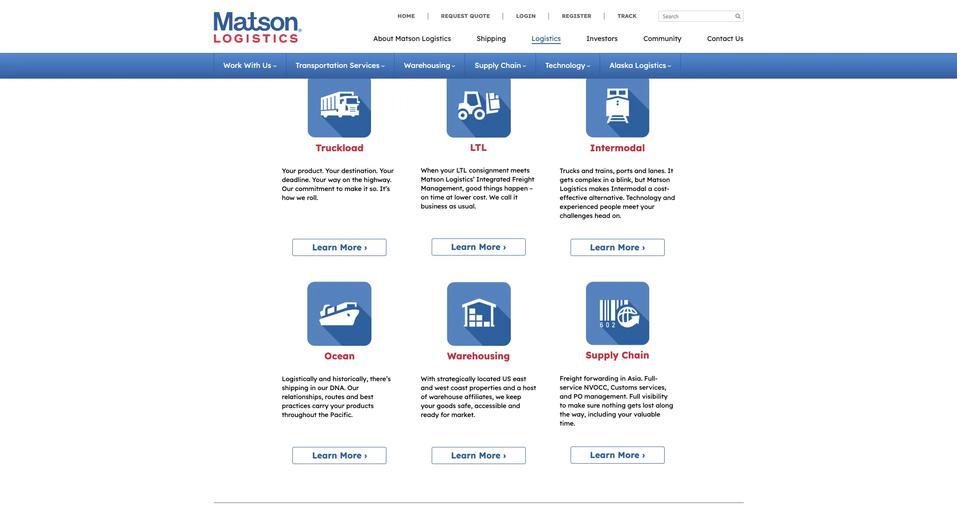 Task type: locate. For each thing, give the bounding box(es) containing it.
and
[[582, 167, 594, 175], [635, 167, 647, 175], [663, 194, 675, 202], [319, 375, 331, 383], [421, 384, 433, 392], [503, 384, 515, 392], [560, 392, 572, 400], [346, 393, 358, 401], [508, 402, 520, 410]]

time.
[[560, 419, 575, 427]]

technology down top menu navigation
[[546, 61, 585, 70]]

your up logistics' in the left top of the page
[[441, 166, 455, 175]]

2 horizontal spatial a
[[648, 185, 652, 193]]

alaska logistics link
[[610, 61, 672, 70]]

forwarding inside established in 1987, we extend the geographic reach of matson's ocean transportation network with our integrated, asset-light logistics services that include rail intermodal, highway brokerage, warehousing, freight consolidation, asia supply chain services, and forwarding to alaska.
[[680, 30, 722, 40]]

the down destination.
[[352, 176, 362, 184]]

the inside freight forwarding in asia. full- service nvocc, customs services, and po management. full visibility to make sure nothing gets lost along the way, including your valuable time.
[[560, 410, 570, 418]]

your inside the trucks and trains, ports and lanes. it gets complex in a blink, but matson logistics makes intermodal a cost- effective alternative. technology and experienced people meet your challenges head on.
[[641, 203, 655, 211]]

0 vertical spatial our
[[282, 185, 293, 193]]

forwarding down the logistics
[[680, 30, 722, 40]]

on left "time" at the left top
[[421, 193, 429, 201]]

logistics down network
[[532, 34, 561, 43]]

ports
[[617, 167, 633, 175]]

full
[[630, 392, 640, 400]]

0 vertical spatial us
[[736, 34, 744, 43]]

routes
[[325, 393, 345, 401]]

more for truckload
[[340, 242, 362, 253]]

work
[[223, 61, 242, 70]]

logistics down community link
[[635, 61, 666, 70]]

to inside established in 1987, we extend the geographic reach of matson's ocean transportation network with our integrated, asset-light logistics services that include rail intermodal, highway brokerage, warehousing, freight consolidation, asia supply chain services, and forwarding to alaska.
[[724, 30, 732, 40]]

supply chain link up asia.
[[586, 349, 650, 361]]

learn more › link for supply chain
[[571, 447, 665, 464]]

to inside freight forwarding in asia. full- service nvocc, customs services, and po management. full visibility to make sure nothing gets lost along the way, including your valuable time.
[[560, 401, 566, 409]]

request quote
[[441, 12, 490, 19]]

2 horizontal spatial the
[[560, 410, 570, 418]]

asia
[[562, 30, 578, 40]]

0 vertical spatial forwarding
[[680, 30, 722, 40]]

ltl up logistics' in the left top of the page
[[456, 166, 467, 175]]

1 vertical spatial with
[[421, 375, 435, 383]]

technology up "meet"
[[626, 194, 662, 202]]

a inside the with strategically located us east and west coast properties and a host of warehouse affiliates, we keep your goods safe, accessible and ready for market.
[[517, 384, 521, 392]]

freight down meets
[[512, 175, 535, 184]]

1 vertical spatial to
[[336, 185, 343, 193]]

learn more › link
[[432, 239, 526, 256], [293, 239, 387, 256], [571, 239, 665, 256], [571, 447, 665, 464], [432, 448, 526, 465], [293, 448, 387, 465]]

the down carry
[[319, 411, 329, 419]]

0 vertical spatial freight
[[512, 175, 535, 184]]

we left roll.
[[297, 194, 305, 202]]

along
[[656, 401, 674, 409]]

service
[[560, 383, 582, 392]]

0 horizontal spatial to
[[336, 185, 343, 193]]

1 horizontal spatial supply
[[586, 349, 619, 361]]

the inside logistically and historically, there's shipping in our dna. our relationships, routes and best practices carry your products throughout the pacific.
[[319, 411, 329, 419]]

with right work
[[244, 61, 260, 70]]

supply down shipping link
[[475, 61, 499, 70]]

your right "meet"
[[641, 203, 655, 211]]

and left west at bottom left
[[421, 384, 433, 392]]

0 horizontal spatial of
[[410, 18, 418, 28]]

trucks and trains, ports and lanes. it gets complex in a blink, but matson logistics makes intermodal a cost- effective alternative. technology and experienced people meet your challenges head on.
[[560, 167, 675, 220]]

1 vertical spatial on
[[421, 193, 429, 201]]

us right "contact"
[[736, 34, 744, 43]]

supply chain down shipping link
[[475, 61, 521, 70]]

a
[[611, 176, 615, 184], [648, 185, 652, 193], [517, 384, 521, 392]]

1 vertical spatial make
[[568, 401, 585, 409]]

with strategically located us east and west coast properties and a host of warehouse affiliates, we keep your goods safe, accessible and ready for market.
[[421, 375, 536, 419]]

0 vertical spatial to
[[724, 30, 732, 40]]

established
[[214, 18, 256, 28]]

learn more › link for truckload
[[293, 239, 387, 256]]

it down happen
[[514, 193, 518, 201]]

1 horizontal spatial ltl
[[470, 141, 487, 153]]

0 horizontal spatial chain
[[501, 61, 521, 70]]

us down include on the left top
[[262, 61, 271, 70]]

warehousing,
[[428, 30, 478, 40]]

our left the dna.
[[318, 384, 328, 392]]

chain up asia.
[[622, 349, 650, 361]]

time
[[431, 193, 444, 201]]

1 horizontal spatial forwarding
[[680, 30, 722, 40]]

asset-
[[645, 18, 668, 28]]

transportation services
[[296, 61, 380, 70]]

there's
[[370, 375, 391, 383]]

0 horizontal spatial the
[[319, 411, 329, 419]]

supply chain link
[[475, 61, 526, 70], [586, 349, 650, 361]]

your inside when your ltl consignment meets matson logistics' integrated freight management, good things happen – on time at lower cost. we call it business as usual.
[[441, 166, 455, 175]]

Search search field
[[658, 11, 744, 22]]

0 horizontal spatial with
[[244, 61, 260, 70]]

quote
[[470, 12, 490, 19]]

at
[[446, 193, 453, 201]]

it left the so.
[[364, 185, 368, 193]]

more for supply chain
[[618, 450, 640, 460]]

ltl
[[470, 141, 487, 153], [456, 166, 467, 175]]

us
[[503, 375, 511, 383]]

reach
[[387, 18, 408, 28]]

on inside when your ltl consignment meets matson logistics' integrated freight management, good things happen – on time at lower cost. we call it business as usual.
[[421, 193, 429, 201]]

warehousing up located
[[447, 350, 510, 362]]

0 vertical spatial our
[[587, 18, 600, 28]]

logistics link
[[519, 32, 574, 49]]

1 horizontal spatial gets
[[628, 401, 641, 409]]

login
[[516, 12, 536, 19]]

more for ocean
[[340, 451, 362, 461]]

technology inside the trucks and trains, ports and lanes. it gets complex in a blink, but matson logistics makes intermodal a cost- effective alternative. technology and experienced people meet your challenges head on.
[[626, 194, 662, 202]]

make inside freight forwarding in asia. full- service nvocc, customs services, and po management. full visibility to make sure nothing gets lost along the way, including your valuable time.
[[568, 401, 585, 409]]

0 vertical spatial ltl
[[470, 141, 487, 153]]

1 vertical spatial freight
[[560, 374, 582, 383]]

0 horizontal spatial our
[[282, 185, 293, 193]]

customs
[[611, 383, 638, 392]]

1 horizontal spatial make
[[568, 401, 585, 409]]

community link
[[631, 32, 695, 49]]

about matson logistics
[[373, 34, 451, 43]]

a left cost-
[[648, 185, 652, 193]]

0 vertical spatial supply
[[475, 61, 499, 70]]

it inside when your ltl consignment meets matson logistics' integrated freight management, good things happen – on time at lower cost. we call it business as usual.
[[514, 193, 518, 201]]

None search field
[[658, 11, 744, 22]]

blink,
[[617, 176, 633, 184]]

a down east on the bottom right of the page
[[517, 384, 521, 392]]

investors
[[587, 34, 618, 43]]

2 horizontal spatial to
[[724, 30, 732, 40]]

the
[[352, 176, 362, 184], [560, 410, 570, 418], [319, 411, 329, 419]]

strategically
[[437, 375, 476, 383]]

0 horizontal spatial us
[[262, 61, 271, 70]]

and up but
[[635, 167, 647, 175]]

0 vertical spatial on
[[343, 176, 350, 184]]

contact
[[707, 34, 734, 43]]

0 vertical spatial of
[[410, 18, 418, 28]]

supply chain up asia.
[[586, 349, 650, 361]]

brokerage,
[[386, 30, 426, 40]]

cost.
[[473, 193, 488, 201]]

0 horizontal spatial freight
[[512, 175, 535, 184]]

1 horizontal spatial us
[[736, 34, 744, 43]]

including
[[588, 410, 616, 418]]

intermodal up ports
[[590, 142, 645, 154]]

supply
[[475, 61, 499, 70], [586, 349, 619, 361]]

top menu navigation
[[373, 32, 744, 49]]

› for truckload
[[364, 242, 367, 253]]

and up complex
[[582, 167, 594, 175]]

1 horizontal spatial our
[[587, 18, 600, 28]]

1 horizontal spatial supply chain
[[586, 349, 650, 361]]

of up ready
[[421, 393, 427, 401]]

gets down full
[[628, 401, 641, 409]]

learn for ocean
[[312, 451, 337, 461]]

1 vertical spatial supply chain link
[[586, 349, 650, 361]]

throughout
[[282, 411, 317, 419]]

our down historically,
[[348, 384, 359, 392]]

accessible
[[475, 402, 507, 410]]

in inside established in 1987, we extend the geographic reach of matson's ocean transportation network with our integrated, asset-light logistics services that include rail intermodal, highway brokerage, warehousing, freight consolidation, asia supply chain services, and forwarding to alaska.
[[259, 18, 265, 28]]

and down keep
[[508, 402, 520, 410]]

1 vertical spatial intermodal
[[611, 185, 647, 193]]

0 horizontal spatial we
[[297, 194, 305, 202]]

logistics up the effective
[[560, 185, 587, 193]]

0 vertical spatial we
[[297, 194, 305, 202]]

host
[[523, 384, 536, 392]]

0 vertical spatial intermodal
[[590, 142, 645, 154]]

matson down lanes.
[[647, 176, 670, 184]]

1 vertical spatial we
[[496, 393, 505, 401]]

0 vertical spatial technology
[[546, 61, 585, 70]]

1 vertical spatial our
[[318, 384, 328, 392]]

0 horizontal spatial our
[[318, 384, 328, 392]]

sure
[[587, 401, 600, 409]]

management,
[[421, 184, 464, 193]]

chain down shipping link
[[501, 61, 521, 70]]

0 horizontal spatial gets
[[560, 176, 574, 184]]

warehousing link down about matson logistics link
[[404, 61, 456, 70]]

1 horizontal spatial it
[[514, 193, 518, 201]]

0 vertical spatial it
[[364, 185, 368, 193]]

your up ready
[[421, 402, 435, 410]]

matson inside when your ltl consignment meets matson logistics' integrated freight management, good things happen – on time at lower cost. we call it business as usual.
[[421, 175, 444, 184]]

market.
[[452, 411, 475, 419]]

1 vertical spatial warehousing link
[[447, 350, 510, 362]]

good
[[466, 184, 482, 193]]

1 horizontal spatial the
[[352, 176, 362, 184]]

2 horizontal spatial matson
[[647, 176, 670, 184]]

learn more › link for ocean
[[293, 448, 387, 465]]

0 vertical spatial make
[[345, 185, 362, 193]]

intermodal down blink,
[[611, 185, 647, 193]]

1 vertical spatial warehousing
[[447, 350, 510, 362]]

0 vertical spatial a
[[611, 176, 615, 184]]

warehousing link up located
[[447, 350, 510, 362]]

0 horizontal spatial ltl
[[456, 166, 467, 175]]

with up west at bottom left
[[421, 375, 435, 383]]

of inside established in 1987, we extend the geographic reach of matson's ocean transportation network with our integrated, asset-light logistics services that include rail intermodal, highway brokerage, warehousing, freight consolidation, asia supply chain services, and forwarding to alaska.
[[410, 18, 418, 28]]

your inside logistically and historically, there's shipping in our dna. our relationships, routes and best practices carry your products throughout the pacific.
[[330, 402, 345, 410]]

1 vertical spatial technology
[[626, 194, 662, 202]]

forwarding inside freight forwarding in asia. full- service nvocc, customs services, and po management. full visibility to make sure nothing gets lost along the way, including your valuable time.
[[584, 374, 619, 383]]

1 vertical spatial supply chain
[[586, 349, 650, 361]]

people
[[600, 203, 621, 211]]

about matson logistics link
[[373, 32, 464, 49]]

0 horizontal spatial make
[[345, 185, 362, 193]]

intermodal,
[[307, 30, 350, 40]]

matson down when
[[421, 175, 444, 184]]

it inside the your product. your destination. your deadline.  your way on the highway. our commitment to make it so. it's how we roll.
[[364, 185, 368, 193]]

a for warehousing
[[517, 384, 521, 392]]

1 vertical spatial gets
[[628, 401, 641, 409]]

integrated
[[477, 175, 511, 184]]

warehousing down about matson logistics link
[[404, 61, 451, 70]]

our up how
[[282, 185, 293, 193]]

and up the dna.
[[319, 375, 331, 383]]

learn more › link for intermodal
[[571, 239, 665, 256]]

makes
[[589, 185, 610, 193]]

our up supply
[[587, 18, 600, 28]]

1 vertical spatial chain
[[622, 349, 650, 361]]

make down po
[[568, 401, 585, 409]]

our inside logistically and historically, there's shipping in our dna. our relationships, routes and best practices carry your products throughout the pacific.
[[348, 384, 359, 392]]

1 vertical spatial of
[[421, 393, 427, 401]]

services
[[214, 30, 244, 40]]

0 vertical spatial with
[[244, 61, 260, 70]]

work with us
[[223, 61, 271, 70]]

0 vertical spatial gets
[[560, 176, 574, 184]]

› for ocean
[[364, 451, 367, 461]]

1 vertical spatial ltl
[[456, 166, 467, 175]]

0 horizontal spatial it
[[364, 185, 368, 193]]

rail
[[293, 30, 305, 40]]

1 horizontal spatial our
[[348, 384, 359, 392]]

in up 'customs'
[[620, 374, 626, 383]]

learn more › for intermodal
[[590, 242, 645, 253]]

make
[[345, 185, 362, 193], [568, 401, 585, 409]]

learn more › for supply chain
[[590, 450, 645, 460]]

contact us link
[[695, 32, 744, 49]]

with inside the with strategically located us east and west coast properties and a host of warehouse affiliates, we keep your goods safe, accessible and ready for market.
[[421, 375, 435, 383]]

in
[[259, 18, 265, 28], [603, 176, 609, 184], [620, 374, 626, 383], [310, 384, 316, 392]]

1 horizontal spatial to
[[560, 401, 566, 409]]

asia.
[[628, 374, 643, 383]]

1 horizontal spatial matson
[[421, 175, 444, 184]]

nothing
[[602, 401, 626, 409]]

1 vertical spatial our
[[348, 384, 359, 392]]

0 horizontal spatial supply chain link
[[475, 61, 526, 70]]

0 horizontal spatial matson
[[395, 34, 420, 43]]

your up way
[[326, 167, 340, 175]]

geographic
[[342, 18, 385, 28]]

make inside the your product. your destination. your deadline.  your way on the highway. our commitment to make it so. it's how we roll.
[[345, 185, 362, 193]]

1 horizontal spatial on
[[421, 193, 429, 201]]

forwarding up nvocc,
[[584, 374, 619, 383]]

in up that
[[259, 18, 265, 28]]

gets down trucks
[[560, 176, 574, 184]]

consolidation,
[[507, 30, 560, 40]]

in down the trains, on the top right of page
[[603, 176, 609, 184]]

0 horizontal spatial supply chain
[[475, 61, 521, 70]]

1 vertical spatial us
[[262, 61, 271, 70]]

1 horizontal spatial freight
[[560, 374, 582, 383]]

supply up nvocc,
[[586, 349, 619, 361]]

light
[[668, 18, 685, 28]]

logistics
[[687, 18, 717, 28]]

and down service on the bottom right of the page
[[560, 392, 572, 400]]

track
[[618, 12, 637, 19]]

your up commitment
[[312, 176, 326, 184]]

1 vertical spatial a
[[648, 185, 652, 193]]

logistics inside about matson logistics link
[[422, 34, 451, 43]]

1 horizontal spatial a
[[611, 176, 615, 184]]

1 horizontal spatial we
[[496, 393, 505, 401]]

your down nothing
[[618, 410, 632, 418]]

best
[[360, 393, 374, 401]]

more
[[479, 242, 501, 252], [340, 242, 362, 253], [618, 242, 640, 253], [618, 450, 640, 460], [479, 450, 501, 461], [340, 451, 362, 461]]

2 vertical spatial a
[[517, 384, 521, 392]]

your
[[441, 166, 455, 175], [641, 203, 655, 211], [421, 402, 435, 410], [330, 402, 345, 410], [618, 410, 632, 418]]

0 horizontal spatial a
[[517, 384, 521, 392]]

0 horizontal spatial forwarding
[[584, 374, 619, 383]]

supply chain link down shipping link
[[475, 61, 526, 70]]

a down the trains, on the top right of page
[[611, 176, 615, 184]]

0 horizontal spatial technology
[[546, 61, 585, 70]]

1 horizontal spatial technology
[[626, 194, 662, 202]]

the up time.
[[560, 410, 570, 418]]

matson inside the trucks and trains, ports and lanes. it gets complex in a blink, but matson logistics makes intermodal a cost- effective alternative. technology and experienced people meet your challenges head on.
[[647, 176, 670, 184]]

1 vertical spatial forwarding
[[584, 374, 619, 383]]

1 horizontal spatial with
[[421, 375, 435, 383]]

our inside the your product. your destination. your deadline.  your way on the highway. our commitment to make it so. it's how we roll.
[[282, 185, 293, 193]]

ltl up the consignment
[[470, 141, 487, 153]]

0 vertical spatial supply chain
[[475, 61, 521, 70]]

to inside the your product. your destination. your deadline.  your way on the highway. our commitment to make it so. it's how we roll.
[[336, 185, 343, 193]]

learn for intermodal
[[590, 242, 615, 253]]

2 vertical spatial to
[[560, 401, 566, 409]]

more for ltl
[[479, 242, 501, 252]]

of up brokerage,
[[410, 18, 418, 28]]

1 horizontal spatial supply chain link
[[586, 349, 650, 361]]

we up accessible
[[496, 393, 505, 401]]

gets
[[560, 176, 574, 184], [628, 401, 641, 409]]

we inside the with strategically located us east and west coast properties and a host of warehouse affiliates, we keep your goods safe, accessible and ready for market.
[[496, 393, 505, 401]]

0 horizontal spatial on
[[343, 176, 350, 184]]

matson down reach at the top of the page
[[395, 34, 420, 43]]

freight up service on the bottom right of the page
[[560, 374, 582, 383]]

logistics down "matson's"
[[422, 34, 451, 43]]

make down destination.
[[345, 185, 362, 193]]

way,
[[572, 410, 586, 418]]

› for supply chain
[[642, 450, 645, 460]]

0 horizontal spatial supply
[[475, 61, 499, 70]]

as
[[449, 202, 456, 210]]

consignment
[[469, 166, 509, 175]]

1 vertical spatial it
[[514, 193, 518, 201]]

in up "relationships,"
[[310, 384, 316, 392]]

on right way
[[343, 176, 350, 184]]

with
[[569, 18, 585, 28]]

your down the routes
[[330, 402, 345, 410]]

1 horizontal spatial of
[[421, 393, 427, 401]]



Task type: vqa. For each thing, say whether or not it's contained in the screenshot.
› associated with Ocean
yes



Task type: describe. For each thing, give the bounding box(es) containing it.
your up deadline.
[[282, 167, 296, 175]]

home link
[[398, 12, 428, 19]]

in inside the trucks and trains, ports and lanes. it gets complex in a blink, but matson logistics makes intermodal a cost- effective alternative. technology and experienced people meet your challenges head on.
[[603, 176, 609, 184]]

0 vertical spatial warehousing link
[[404, 61, 456, 70]]

we inside the your product. your destination. your deadline.  your way on the highway. our commitment to make it so. it's how we roll.
[[297, 194, 305, 202]]

matson logistics less than truckload icon image
[[447, 73, 511, 138]]

learn for truckload
[[312, 242, 337, 253]]

pacific.
[[330, 411, 353, 419]]

destination.
[[341, 167, 378, 175]]

truckload
[[316, 142, 364, 154]]

freight inside freight forwarding in asia. full- service nvocc, customs services, and po management. full visibility to make sure nothing gets lost along the way, including your valuable time.
[[560, 374, 582, 383]]

warehouse
[[429, 393, 463, 401]]

learn more › for truckload
[[312, 242, 367, 253]]

request
[[441, 12, 468, 19]]

your inside freight forwarding in asia. full- service nvocc, customs services, and po management. full visibility to make sure nothing gets lost along the way, including your valuable time.
[[618, 410, 632, 418]]

east
[[513, 375, 526, 383]]

keep
[[506, 393, 521, 401]]

learn more › for ltl
[[451, 242, 506, 252]]

› for intermodal
[[642, 242, 645, 253]]

services, and
[[629, 30, 678, 40]]

management.
[[585, 392, 628, 400]]

trains,
[[595, 167, 615, 175]]

and down us
[[503, 384, 515, 392]]

extend the
[[300, 18, 340, 28]]

happen
[[504, 184, 528, 193]]

track link
[[604, 12, 637, 19]]

register link
[[549, 12, 604, 19]]

goods
[[437, 402, 456, 410]]

highway.
[[364, 176, 392, 184]]

experienced
[[560, 203, 598, 211]]

it
[[668, 167, 674, 175]]

in inside freight forwarding in asia. full- service nvocc, customs services, and po management. full visibility to make sure nothing gets lost along the way, including your valuable time.
[[620, 374, 626, 383]]

ocean link
[[325, 350, 355, 362]]

our inside logistically and historically, there's shipping in our dna. our relationships, routes and best practices carry your products throughout the pacific.
[[318, 384, 328, 392]]

ocean
[[455, 18, 478, 28]]

› for warehousing
[[503, 450, 506, 461]]

we
[[489, 193, 499, 201]]

0 vertical spatial supply chain link
[[475, 61, 526, 70]]

1 vertical spatial supply
[[586, 349, 619, 361]]

learn more › link for ltl
[[432, 239, 526, 256]]

freight forwarding in asia. full- service nvocc, customs services, and po management. full visibility to make sure nothing gets lost along the way, including your valuable time.
[[560, 374, 674, 427]]

matson inside top menu navigation
[[395, 34, 420, 43]]

shipping link
[[464, 32, 519, 49]]

that
[[246, 30, 262, 40]]

and inside freight forwarding in asia. full- service nvocc, customs services, and po management. full visibility to make sure nothing gets lost along the way, including your valuable time.
[[560, 392, 572, 400]]

register
[[562, 12, 592, 19]]

ltl inside when your ltl consignment meets matson logistics' integrated freight management, good things happen – on time at lower cost. we call it business as usual.
[[456, 166, 467, 175]]

a for intermodal
[[611, 176, 615, 184]]

complex
[[575, 176, 602, 184]]

usual.
[[458, 202, 476, 210]]

logistically
[[282, 375, 317, 383]]

gets inside the trucks and trains, ports and lanes. it gets complex in a blink, but matson logistics makes intermodal a cost- effective alternative. technology and experienced people meet your challenges head on.
[[560, 176, 574, 184]]

safe,
[[458, 402, 473, 410]]

lanes.
[[648, 167, 666, 175]]

more for warehousing
[[479, 450, 501, 461]]

things
[[484, 184, 503, 193]]

logistics inside logistics 'link'
[[532, 34, 561, 43]]

include
[[264, 30, 291, 40]]

for
[[441, 411, 450, 419]]

logistics inside the trucks and trains, ports and lanes. it gets complex in a blink, but matson logistics makes intermodal a cost- effective alternative. technology and experienced people meet your challenges head on.
[[560, 185, 587, 193]]

carry
[[312, 402, 329, 410]]

dna.
[[330, 384, 346, 392]]

alaska
[[610, 61, 633, 70]]

roll.
[[307, 194, 318, 202]]

–
[[530, 184, 533, 193]]

our inside established in 1987, we extend the geographic reach of matson's ocean transportation network with our integrated, asset-light logistics services that include rail intermodal, highway brokerage, warehousing, freight consolidation, asia supply chain services, and forwarding to alaska.
[[587, 18, 600, 28]]

ready
[[421, 411, 439, 419]]

challenges
[[560, 212, 593, 220]]

› for ltl
[[503, 242, 506, 252]]

learn more › link for warehousing
[[432, 448, 526, 465]]

on inside the your product. your destination. your deadline.  your way on the highway. our commitment to make it so. it's how we roll.
[[343, 176, 350, 184]]

and down cost-
[[663, 194, 675, 202]]

your product. your destination. your deadline.  your way on the highway. our commitment to make it so. it's how we roll.
[[282, 167, 394, 202]]

work with us link
[[223, 61, 276, 70]]

search image
[[736, 13, 741, 19]]

when your ltl consignment meets matson logistics' integrated freight management, good things happen – on time at lower cost. we call it business as usual.
[[421, 166, 535, 210]]

your inside the with strategically located us east and west coast properties and a host of warehouse affiliates, we keep your goods safe, accessible and ready for market.
[[421, 402, 435, 410]]

1 horizontal spatial chain
[[622, 349, 650, 361]]

learn more › for ocean
[[312, 451, 367, 461]]

trucks
[[560, 167, 580, 175]]

us inside top menu navigation
[[736, 34, 744, 43]]

request quote link
[[428, 12, 503, 19]]

highway
[[352, 30, 383, 40]]

located
[[478, 375, 501, 383]]

intermodal link
[[590, 142, 645, 154]]

so.
[[370, 185, 378, 193]]

0 vertical spatial warehousing
[[404, 61, 451, 70]]

of inside the with strategically located us east and west coast properties and a host of warehouse affiliates, we keep your goods safe, accessible and ready for market.
[[421, 393, 427, 401]]

community
[[644, 34, 682, 43]]

freight inside when your ltl consignment meets matson logistics' integrated freight management, good things happen – on time at lower cost. we call it business as usual.
[[512, 175, 535, 184]]

and up products
[[346, 393, 358, 401]]

integrated,
[[602, 18, 643, 28]]

historically,
[[333, 375, 368, 383]]

meet
[[623, 203, 639, 211]]

gets inside freight forwarding in asia. full- service nvocc, customs services, and po management. full visibility to make sure nothing gets lost along the way, including your valuable time.
[[628, 401, 641, 409]]

learn for warehousing
[[451, 450, 476, 461]]

practices
[[282, 402, 311, 410]]

learn for ltl
[[451, 242, 476, 252]]

transportation
[[480, 18, 535, 28]]

valuable
[[634, 410, 661, 418]]

technology link
[[546, 61, 591, 70]]

alternative.
[[589, 194, 625, 202]]

established in 1987, we extend the geographic reach of matson's ocean transportation network with our integrated, asset-light logistics services that include rail intermodal, highway brokerage, warehousing, freight consolidation, asia supply chain services, and forwarding to alaska.
[[214, 18, 732, 53]]

home
[[398, 12, 415, 19]]

in inside logistically and historically, there's shipping in our dna. our relationships, routes and best practices carry your products throughout the pacific.
[[310, 384, 316, 392]]

intermodal inside the trucks and trains, ports and lanes. it gets complex in a blink, but matson logistics makes intermodal a cost- effective alternative. technology and experienced people meet your challenges head on.
[[611, 185, 647, 193]]

affiliates,
[[465, 393, 494, 401]]

learn for supply chain
[[590, 450, 615, 460]]

the inside the your product. your destination. your deadline.  your way on the highway. our commitment to make it so. it's how we roll.
[[352, 176, 362, 184]]

network
[[537, 18, 567, 28]]

matson logistics image
[[214, 12, 302, 43]]

your up highway.
[[380, 167, 394, 175]]

po
[[574, 392, 583, 400]]

alaska.
[[214, 43, 240, 53]]

more for intermodal
[[618, 242, 640, 253]]

truckload link
[[316, 142, 364, 154]]

full-
[[645, 374, 658, 383]]

learn more › for warehousing
[[451, 450, 506, 461]]

matson's
[[420, 18, 453, 28]]

0 vertical spatial chain
[[501, 61, 521, 70]]

product.
[[298, 167, 324, 175]]

investors link
[[574, 32, 631, 49]]

but
[[635, 176, 645, 184]]

nvocc,
[[584, 383, 609, 392]]

supply
[[580, 30, 604, 40]]

commitment
[[295, 185, 335, 193]]



